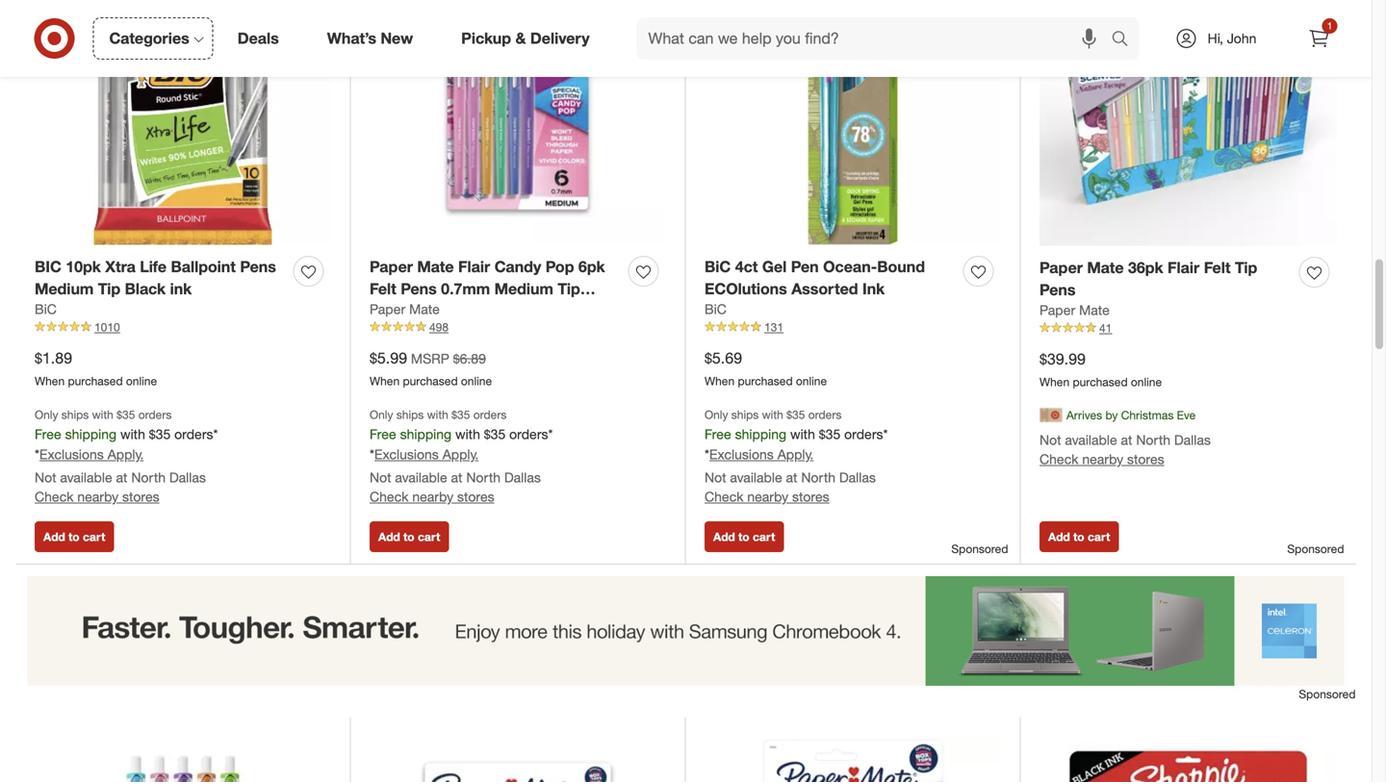 Task type: locate. For each thing, give the bounding box(es) containing it.
1 orders* from the left
[[174, 426, 218, 443]]

1 exclusions apply. button from the left
[[39, 445, 144, 465]]

41 link
[[1040, 320, 1338, 337]]

4 to from the left
[[1074, 530, 1085, 545]]

assorted
[[792, 280, 859, 298]]

when down $5.99
[[370, 374, 400, 389]]

only ships with $35 orders free shipping with $35 orders* * exclusions apply. not available at north dallas check nearby stores for $5.99
[[370, 408, 553, 506]]

2 add to cart button from the left
[[370, 522, 449, 553]]

498
[[430, 320, 449, 335]]

free down only ships with $35 orders
[[705, 426, 732, 443]]

$39.99 when purchased online
[[1040, 350, 1162, 390]]

shipping down only ships with $35 orders
[[735, 426, 787, 443]]

to for $1.89
[[68, 530, 80, 545]]

north
[[1137, 432, 1171, 449], [131, 469, 166, 486], [466, 469, 501, 486], [802, 469, 836, 486]]

paper mate flair candy pop 6pk felt pens 0.7mm medium tip multicolored image
[[370, 0, 666, 245], [370, 0, 666, 245]]

when inside $1.89 when purchased online
[[35, 374, 65, 389]]

free for $5.99
[[370, 426, 397, 443]]

apply. inside free shipping with $35 orders* * exclusions apply. not available at north dallas check nearby stores
[[778, 446, 814, 463]]

1 horizontal spatial tip
[[558, 280, 580, 298]]

pickup & delivery
[[461, 29, 590, 48]]

2 horizontal spatial shipping
[[735, 426, 787, 443]]

bic link
[[35, 300, 57, 319], [705, 300, 727, 319]]

medium down bic
[[35, 280, 94, 298]]

1 horizontal spatial shipping
[[400, 426, 452, 443]]

bic link down ecolutions on the top of the page
[[705, 300, 727, 319]]

1 horizontal spatial pens
[[401, 280, 437, 298]]

arrives
[[1067, 408, 1103, 423]]

2 exclusions apply. button from the left
[[375, 445, 479, 465]]

1 to from the left
[[68, 530, 80, 545]]

not inside free shipping with $35 orders* * exclusions apply. not available at north dallas check nearby stores
[[705, 469, 727, 486]]

2 to from the left
[[404, 530, 415, 545]]

add to cart button for $5.69
[[705, 522, 784, 553]]

paper mate up 41
[[1040, 302, 1110, 319]]

paper for the paper mate 36pk flair felt tip pens link
[[1040, 259, 1083, 277]]

3 add from the left
[[714, 530, 736, 545]]

1 add to cart from the left
[[43, 530, 105, 545]]

2 orders from the left
[[474, 408, 507, 422]]

exclusions apply. button
[[39, 445, 144, 465], [375, 445, 479, 465], [710, 445, 814, 465]]

flair up 0.7mm
[[458, 258, 490, 276]]

when inside $5.69 when purchased online
[[705, 374, 735, 389]]

mate for paper mate 'link' for felt
[[409, 301, 440, 318]]

1 horizontal spatial apply.
[[443, 446, 479, 463]]

4 add from the left
[[1049, 530, 1071, 545]]

only ships with $35 orders free shipping with $35 orders* * exclusions apply. not available at north dallas check nearby stores down $5.99 msrp $6.89 when purchased online
[[370, 408, 553, 506]]

add to cart
[[43, 530, 105, 545], [378, 530, 440, 545], [714, 530, 776, 545], [1049, 530, 1111, 545]]

2 only ships with $35 orders free shipping with $35 orders* * exclusions apply. not available at north dallas check nearby stores from the left
[[370, 408, 553, 506]]

purchased down $1.89
[[68, 374, 123, 389]]

1 * from the left
[[35, 446, 39, 463]]

what's new link
[[311, 17, 437, 60]]

3 add to cart from the left
[[714, 530, 776, 545]]

0 horizontal spatial shipping
[[65, 426, 117, 443]]

1 horizontal spatial felt
[[1204, 259, 1231, 277]]

1 horizontal spatial paper mate
[[1040, 302, 1110, 319]]

check nearby stores button for $39.99
[[1040, 450, 1165, 469]]

paper left the 36pk
[[1040, 259, 1083, 277]]

1 add to cart button from the left
[[35, 522, 114, 553]]

4 add to cart from the left
[[1049, 530, 1111, 545]]

online inside $5.69 when purchased online
[[796, 374, 827, 389]]

when
[[35, 374, 65, 389], [370, 374, 400, 389], [705, 374, 735, 389], [1040, 375, 1070, 390]]

3 apply. from the left
[[778, 446, 814, 463]]

$5.99 msrp $6.89 when purchased online
[[370, 349, 492, 389]]

not inside the not available at north dallas check nearby stores
[[1040, 432, 1062, 449]]

paper mate 36pk flair felt tip pens
[[1040, 259, 1258, 299]]

only down $1.89
[[35, 408, 58, 422]]

0 horizontal spatial felt
[[370, 280, 397, 298]]

dallas inside free shipping with $35 orders* * exclusions apply. not available at north dallas check nearby stores
[[840, 469, 876, 486]]

online inside $1.89 when purchased online
[[126, 374, 157, 389]]

4 cart from the left
[[1088, 530, 1111, 545]]

3 exclusions apply. button from the left
[[710, 445, 814, 465]]

2 medium from the left
[[495, 280, 554, 298]]

2 horizontal spatial pens
[[1040, 281, 1076, 299]]

only down $5.69 at the right top of the page
[[705, 408, 728, 422]]

add to cart for $5.99
[[378, 530, 440, 545]]

2 add from the left
[[378, 530, 400, 545]]

pens up multicolored
[[401, 280, 437, 298]]

bic 4ct gel pen ocean-bound ecolutions assorted ink link
[[705, 256, 956, 300]]

1 exclusions from the left
[[39, 446, 104, 463]]

1 horizontal spatial exclusions apply. button
[[375, 445, 479, 465]]

tip down pop
[[558, 280, 580, 298]]

exclusions apply. button down $1.89 when purchased online
[[39, 445, 144, 465]]

0 horizontal spatial pens
[[240, 258, 276, 276]]

0 vertical spatial felt
[[1204, 259, 1231, 277]]

stores inside the not available at north dallas check nearby stores
[[1128, 451, 1165, 468]]

3 orders* from the left
[[845, 426, 888, 443]]

bic link for ecolutions
[[705, 300, 727, 319]]

only ships with $35 orders
[[705, 408, 842, 422]]

pens inside "bic 10pk xtra life ballpoint pens medium tip black ink"
[[240, 258, 276, 276]]

0 horizontal spatial paper mate link
[[370, 300, 440, 319]]

bic for bic 4ct gel pen ocean-bound ecolutions assorted ink
[[705, 258, 731, 276]]

sponsored
[[952, 542, 1009, 557], [1288, 542, 1345, 557], [1299, 688, 1356, 702]]

mate inside paper mate flair candy pop 6pk felt pens 0.7mm medium tip multicolored
[[417, 258, 454, 276]]

check inside the not available at north dallas check nearby stores
[[1040, 451, 1079, 468]]

2 horizontal spatial tip
[[1236, 259, 1258, 277]]

1 shipping from the left
[[65, 426, 117, 443]]

0 horizontal spatial orders
[[138, 408, 172, 422]]

0 horizontal spatial ships
[[61, 408, 89, 422]]

tip down xtra
[[98, 280, 121, 298]]

orders down "$6.89"
[[474, 408, 507, 422]]

paper up $39.99
[[1040, 302, 1076, 319]]

mate up 498 in the left top of the page
[[409, 301, 440, 318]]

paper up $5.99
[[370, 301, 406, 318]]

free inside free shipping with $35 orders* * exclusions apply. not available at north dallas check nearby stores
[[705, 426, 732, 443]]

mate up 41
[[1080, 302, 1110, 319]]

candy
[[495, 258, 541, 276]]

3 to from the left
[[739, 530, 750, 545]]

exclusions down only ships with $35 orders
[[710, 446, 774, 463]]

orders
[[138, 408, 172, 422], [474, 408, 507, 422], [809, 408, 842, 422]]

check nearby stores button for $5.69
[[705, 488, 830, 507]]

2 shipping from the left
[[400, 426, 452, 443]]

add to cart button
[[35, 522, 114, 553], [370, 522, 449, 553], [705, 522, 784, 553], [1040, 522, 1119, 553]]

paper inside paper mate 36pk flair felt tip pens
[[1040, 259, 1083, 277]]

to
[[68, 530, 80, 545], [404, 530, 415, 545], [739, 530, 750, 545], [1074, 530, 1085, 545]]

bic link down bic
[[35, 300, 57, 319]]

1010 link
[[35, 319, 331, 336]]

paper mate 36pk flair felt tip pens image
[[1040, 0, 1338, 246], [1040, 0, 1338, 246]]

medium down candy at the top left of page
[[495, 280, 554, 298]]

pens right ballpoint
[[240, 258, 276, 276]]

when down $5.69 at the right top of the page
[[705, 374, 735, 389]]

shipping down $1.89 when purchased online
[[65, 426, 117, 443]]

41
[[1100, 321, 1113, 336]]

1 horizontal spatial free
[[370, 426, 397, 443]]

north inside the not available at north dallas check nearby stores
[[1137, 432, 1171, 449]]

only
[[35, 408, 58, 422], [370, 408, 393, 422], [705, 408, 728, 422]]

ships down $5.69 when purchased online
[[732, 408, 759, 422]]

online for $39.99
[[1132, 375, 1162, 390]]

add to cart for $39.99
[[1049, 530, 1111, 545]]

2 horizontal spatial only
[[705, 408, 728, 422]]

1 bic link from the left
[[35, 300, 57, 319]]

felt up multicolored
[[370, 280, 397, 298]]

1 horizontal spatial only
[[370, 408, 393, 422]]

online inside $39.99 when purchased online
[[1132, 375, 1162, 390]]

3 * from the left
[[705, 446, 710, 463]]

purchased inside $39.99 when purchased online
[[1073, 375, 1128, 390]]

free down $1.89
[[35, 426, 61, 443]]

1 orders from the left
[[138, 408, 172, 422]]

add
[[43, 530, 65, 545], [378, 530, 400, 545], [714, 530, 736, 545], [1049, 530, 1071, 545]]

orders up free shipping with $35 orders* * exclusions apply. not available at north dallas check nearby stores
[[809, 408, 842, 422]]

1 horizontal spatial orders*
[[510, 426, 553, 443]]

pens up $39.99
[[1040, 281, 1076, 299]]

nearby inside the not available at north dallas check nearby stores
[[1083, 451, 1124, 468]]

0 horizontal spatial exclusions
[[39, 446, 104, 463]]

pen
[[791, 258, 819, 276]]

mate
[[417, 258, 454, 276], [1088, 259, 1124, 277], [409, 301, 440, 318], [1080, 302, 1110, 319]]

exclusions down $1.89 when purchased online
[[39, 446, 104, 463]]

1 horizontal spatial medium
[[495, 280, 554, 298]]

cart for $5.99
[[418, 530, 440, 545]]

paper
[[370, 258, 413, 276], [1040, 259, 1083, 277], [370, 301, 406, 318], [1040, 302, 1076, 319]]

1 horizontal spatial only ships with $35 orders free shipping with $35 orders* * exclusions apply. not available at north dallas check nearby stores
[[370, 408, 553, 506]]

bic left 4ct
[[705, 258, 731, 276]]

cart for $1.89
[[83, 530, 105, 545]]

only down $5.99
[[370, 408, 393, 422]]

ecolutions
[[705, 280, 788, 298]]

to for $5.69
[[739, 530, 750, 545]]

2 only from the left
[[370, 408, 393, 422]]

3 cart from the left
[[753, 530, 776, 545]]

pens inside paper mate flair candy pop 6pk felt pens 0.7mm medium tip multicolored
[[401, 280, 437, 298]]

1 ships from the left
[[61, 408, 89, 422]]

when for $1.89
[[35, 374, 65, 389]]

only ships with $35 orders free shipping with $35 orders* * exclusions apply. not available at north dallas check nearby stores down $1.89 when purchased online
[[35, 408, 218, 506]]

seasonal shipping icon image
[[1040, 404, 1063, 427]]

at inside free shipping with $35 orders* * exclusions apply. not available at north dallas check nearby stores
[[786, 469, 798, 486]]

tip up 41 link
[[1236, 259, 1258, 277]]

only ships with $35 orders free shipping with $35 orders* * exclusions apply. not available at north dallas check nearby stores
[[35, 408, 218, 506], [370, 408, 553, 506]]

felt
[[1204, 259, 1231, 277], [370, 280, 397, 298]]

exclusions apply. button down only ships with $35 orders
[[710, 445, 814, 465]]

add to cart for $1.89
[[43, 530, 105, 545]]

ballpoint
[[171, 258, 236, 276]]

flair inside paper mate 36pk flair felt tip pens
[[1168, 259, 1200, 277]]

bic 4ct gel pen ocean-bound ecolutions assorted ink image
[[705, 0, 1002, 245], [705, 0, 1002, 245]]

paper up multicolored
[[370, 258, 413, 276]]

2 * from the left
[[370, 446, 375, 463]]

flair right the 36pk
[[1168, 259, 1200, 277]]

bic down ecolutions on the top of the page
[[705, 301, 727, 318]]

mate left the 36pk
[[1088, 259, 1124, 277]]

ships down $1.89 when purchased online
[[61, 408, 89, 422]]

sharpie gel pens s-gel 0.7mm black image
[[1040, 737, 1338, 783], [1040, 737, 1338, 783]]

orders* inside free shipping with $35 orders* * exclusions apply. not available at north dallas check nearby stores
[[845, 426, 888, 443]]

bic down bic
[[35, 301, 57, 318]]

exclusions apply. button down $5.99 msrp $6.89 when purchased online
[[375, 445, 479, 465]]

tip inside paper mate 36pk flair felt tip pens
[[1236, 259, 1258, 277]]

1 link
[[1299, 17, 1341, 60]]

mate inside paper mate 36pk flair felt tip pens
[[1088, 259, 1124, 277]]

ships for $1.89
[[61, 408, 89, 422]]

2 horizontal spatial orders*
[[845, 426, 888, 443]]

categories
[[109, 29, 189, 48]]

only for $5.99
[[370, 408, 393, 422]]

mate up 0.7mm
[[417, 258, 454, 276]]

check nearby stores button
[[1040, 450, 1165, 469], [35, 488, 160, 507], [370, 488, 495, 507], [705, 488, 830, 507]]

2 horizontal spatial exclusions
[[710, 446, 774, 463]]

dallas
[[1175, 432, 1211, 449], [169, 469, 206, 486], [505, 469, 541, 486], [840, 469, 876, 486]]

felt up 41 link
[[1204, 259, 1231, 277]]

tip
[[1236, 259, 1258, 277], [98, 280, 121, 298], [558, 280, 580, 298]]

mate for paper mate flair candy pop 6pk felt pens 0.7mm medium tip multicolored link
[[417, 258, 454, 276]]

when down $39.99
[[1040, 375, 1070, 390]]

$5.69
[[705, 349, 743, 368]]

0 horizontal spatial orders*
[[174, 426, 218, 443]]

hi, john
[[1208, 30, 1257, 47]]

1 vertical spatial felt
[[370, 280, 397, 298]]

$5.99
[[370, 349, 407, 368]]

available inside free shipping with $35 orders* * exclusions apply. not available at north dallas check nearby stores
[[730, 469, 783, 486]]

purchased up only ships with $35 orders
[[738, 374, 793, 389]]

*
[[35, 446, 39, 463], [370, 446, 375, 463], [705, 446, 710, 463]]

orders* for medium
[[510, 426, 553, 443]]

4 add to cart button from the left
[[1040, 522, 1119, 553]]

2 cart from the left
[[418, 530, 440, 545]]

bic inside bic 4ct gel pen ocean-bound ecolutions assorted ink
[[705, 258, 731, 276]]

what's
[[327, 29, 376, 48]]

pickup
[[461, 29, 511, 48]]

paper mate up 498 in the left top of the page
[[370, 301, 440, 318]]

2 add to cart from the left
[[378, 530, 440, 545]]

0 horizontal spatial paper mate
[[370, 301, 440, 318]]

paper mate 36pk flair felt tip pens link
[[1040, 257, 1292, 301]]

bic 10pk xtra life ballpoint pens medium tip black ink link
[[35, 256, 286, 300]]

paper mate link up 41
[[1040, 301, 1110, 320]]

ships down $5.99 msrp $6.89 when purchased online
[[397, 408, 424, 422]]

available
[[1066, 432, 1118, 449], [60, 469, 112, 486], [395, 469, 447, 486], [730, 469, 783, 486]]

1 horizontal spatial bic link
[[705, 300, 727, 319]]

orders* for ink
[[174, 426, 218, 443]]

felt inside paper mate flair candy pop 6pk felt pens 0.7mm medium tip multicolored
[[370, 280, 397, 298]]

online up only ships with $35 orders
[[796, 374, 827, 389]]

when inside $39.99 when purchased online
[[1040, 375, 1070, 390]]

free down $5.99
[[370, 426, 397, 443]]

not
[[1040, 432, 1062, 449], [35, 469, 56, 486], [370, 469, 392, 486], [705, 469, 727, 486]]

1 horizontal spatial orders
[[474, 408, 507, 422]]

add for $39.99
[[1049, 530, 1071, 545]]

apply. down $1.89 when purchased online
[[108, 446, 144, 463]]

2 horizontal spatial free
[[705, 426, 732, 443]]

$39.99
[[1040, 350, 1086, 369]]

cart
[[83, 530, 105, 545], [418, 530, 440, 545], [753, 530, 776, 545], [1088, 530, 1111, 545]]

$5.69 when purchased online
[[705, 349, 827, 389]]

apply. down only ships with $35 orders
[[778, 446, 814, 463]]

when for $5.69
[[705, 374, 735, 389]]

2 orders* from the left
[[510, 426, 553, 443]]

$6.89
[[453, 350, 486, 367]]

check
[[1040, 451, 1079, 468], [35, 489, 74, 506], [370, 489, 409, 506], [705, 489, 744, 506]]

pens
[[240, 258, 276, 276], [401, 280, 437, 298], [1040, 281, 1076, 299]]

1 only from the left
[[35, 408, 58, 422]]

$35
[[117, 408, 135, 422], [452, 408, 470, 422], [787, 408, 805, 422], [149, 426, 171, 443], [484, 426, 506, 443], [819, 426, 841, 443]]

1 horizontal spatial ships
[[397, 408, 424, 422]]

bic 10pk xtra life ballpoint pens medium tip black ink image
[[35, 0, 331, 245], [35, 0, 331, 245]]

add to cart for $5.69
[[714, 530, 776, 545]]

paper mate link
[[370, 300, 440, 319], [1040, 301, 1110, 320]]

0 horizontal spatial exclusions apply. button
[[39, 445, 144, 465]]

4ct
[[735, 258, 758, 276]]

bic
[[35, 258, 61, 276]]

2 horizontal spatial ships
[[732, 408, 759, 422]]

0 horizontal spatial bic link
[[35, 300, 57, 319]]

1
[[1328, 20, 1333, 32]]

purchased down msrp
[[403, 374, 458, 389]]

2 horizontal spatial exclusions apply. button
[[710, 445, 814, 465]]

online
[[126, 374, 157, 389], [461, 374, 492, 389], [796, 374, 827, 389], [1132, 375, 1162, 390]]

1 cart from the left
[[83, 530, 105, 545]]

paper for paper mate flair candy pop 6pk felt pens 0.7mm medium tip multicolored link
[[370, 258, 413, 276]]

1 horizontal spatial *
[[370, 446, 375, 463]]

0 horizontal spatial only ships with $35 orders free shipping with $35 orders* * exclusions apply. not available at north dallas check nearby stores
[[35, 408, 218, 506]]

free for $1.89
[[35, 426, 61, 443]]

orders for $5.99
[[474, 408, 507, 422]]

1010
[[94, 320, 120, 335]]

when down $1.89
[[35, 374, 65, 389]]

2 horizontal spatial *
[[705, 446, 710, 463]]

paper mate link up 498 in the left top of the page
[[370, 300, 440, 319]]

paper mate link for pens
[[1040, 301, 1110, 320]]

paper mate ink joy 300rt 8pk ballpoint pens 1.0mm multicolored image
[[370, 737, 666, 783], [370, 737, 666, 783]]

shipping
[[65, 426, 117, 443], [400, 426, 452, 443], [735, 426, 787, 443]]

at
[[1121, 432, 1133, 449], [116, 469, 128, 486], [451, 469, 463, 486], [786, 469, 798, 486]]

apply. for $5.99
[[443, 446, 479, 463]]

online down "$6.89"
[[461, 374, 492, 389]]

hi,
[[1208, 30, 1224, 47]]

2 ships from the left
[[397, 408, 424, 422]]

with
[[92, 408, 113, 422], [427, 408, 449, 422], [762, 408, 784, 422], [120, 426, 145, 443], [455, 426, 480, 443], [791, 426, 816, 443]]

1 only ships with $35 orders free shipping with $35 orders* * exclusions apply. not available at north dallas check nearby stores from the left
[[35, 408, 218, 506]]

3 add to cart button from the left
[[705, 522, 784, 553]]

498 link
[[370, 319, 666, 336]]

0 horizontal spatial apply.
[[108, 446, 144, 463]]

3 exclusions from the left
[[710, 446, 774, 463]]

0 horizontal spatial only
[[35, 408, 58, 422]]

ships for $5.99
[[397, 408, 424, 422]]

1 horizontal spatial flair
[[1168, 259, 1200, 277]]

0 horizontal spatial flair
[[458, 258, 490, 276]]

purchased up 'by'
[[1073, 375, 1128, 390]]

1 add from the left
[[43, 530, 65, 545]]

1 apply. from the left
[[108, 446, 144, 463]]

mate for the paper mate 36pk flair felt tip pens link
[[1088, 259, 1124, 277]]

purchased inside $5.99 msrp $6.89 when purchased online
[[403, 374, 458, 389]]

check inside free shipping with $35 orders* * exclusions apply. not available at north dallas check nearby stores
[[705, 489, 744, 506]]

2 free from the left
[[370, 426, 397, 443]]

exclusions
[[39, 446, 104, 463], [375, 446, 439, 463], [710, 446, 774, 463]]

stores inside free shipping with $35 orders* * exclusions apply. not available at north dallas check nearby stores
[[793, 489, 830, 506]]

1 horizontal spatial exclusions
[[375, 446, 439, 463]]

0 horizontal spatial free
[[35, 426, 61, 443]]

1 medium from the left
[[35, 280, 94, 298]]

online up christmas
[[1132, 375, 1162, 390]]

2 apply. from the left
[[443, 446, 479, 463]]

purchased for $1.89
[[68, 374, 123, 389]]

bic link for medium
[[35, 300, 57, 319]]

ships
[[61, 408, 89, 422], [397, 408, 424, 422], [732, 408, 759, 422]]

delivery
[[531, 29, 590, 48]]

cart for $5.69
[[753, 530, 776, 545]]

2 exclusions from the left
[[375, 446, 439, 463]]

3 shipping from the left
[[735, 426, 787, 443]]

1 horizontal spatial paper mate link
[[1040, 301, 1110, 320]]

exclusions down $5.99 msrp $6.89 when purchased online
[[375, 446, 439, 463]]

mate for paper mate 'link' corresponding to pens
[[1080, 302, 1110, 319]]

orders down $1.89 when purchased online
[[138, 408, 172, 422]]

1 free from the left
[[35, 426, 61, 443]]

paper mate 6ct pens flair core medium tip assorted colors image
[[705, 737, 1002, 783], [705, 737, 1002, 783]]

0 horizontal spatial medium
[[35, 280, 94, 298]]

0 horizontal spatial tip
[[98, 280, 121, 298]]

2 bic link from the left
[[705, 300, 727, 319]]

bound
[[878, 258, 926, 276]]

paper inside paper mate flair candy pop 6pk felt pens 0.7mm medium tip multicolored
[[370, 258, 413, 276]]

0 horizontal spatial *
[[35, 446, 39, 463]]

to for $5.99
[[404, 530, 415, 545]]

shipping for $5.99
[[400, 426, 452, 443]]

apply.
[[108, 446, 144, 463], [443, 446, 479, 463], [778, 446, 814, 463]]

online down 1010 "link"
[[126, 374, 157, 389]]

purchased inside $5.69 when purchased online
[[738, 374, 793, 389]]

shipping down $5.99 msrp $6.89 when purchased online
[[400, 426, 452, 443]]

xtra
[[105, 258, 136, 276]]

stores
[[1128, 451, 1165, 468], [122, 489, 160, 506], [457, 489, 495, 506], [793, 489, 830, 506]]

uni 5ct one rectractable gel pens fine point 0.7mm assorted vivid ink image
[[35, 737, 331, 783], [35, 737, 331, 783]]

2 horizontal spatial orders
[[809, 408, 842, 422]]

2 horizontal spatial apply.
[[778, 446, 814, 463]]

3 free from the left
[[705, 426, 732, 443]]

purchased inside $1.89 when purchased online
[[68, 374, 123, 389]]

deals
[[238, 29, 279, 48]]

flair
[[458, 258, 490, 276], [1168, 259, 1200, 277]]

apply. down $5.99 msrp $6.89 when purchased online
[[443, 446, 479, 463]]



Task type: describe. For each thing, give the bounding box(es) containing it.
with inside free shipping with $35 orders* * exclusions apply. not available at north dallas check nearby stores
[[791, 426, 816, 443]]

when inside $5.99 msrp $6.89 when purchased online
[[370, 374, 400, 389]]

search button
[[1103, 17, 1149, 64]]

3 orders from the left
[[809, 408, 842, 422]]

msrp
[[411, 350, 450, 367]]

free shipping with $35 orders* * exclusions apply. not available at north dallas check nearby stores
[[705, 426, 888, 506]]

tip inside "bic 10pk xtra life ballpoint pens medium tip black ink"
[[98, 280, 121, 298]]

paper mate for pens
[[1040, 302, 1110, 319]]

tip inside paper mate flair candy pop 6pk felt pens 0.7mm medium tip multicolored
[[558, 280, 580, 298]]

paper for paper mate 'link' corresponding to pens
[[1040, 302, 1076, 319]]

at inside the not available at north dallas check nearby stores
[[1121, 432, 1133, 449]]

paper mate for felt
[[370, 301, 440, 318]]

* inside free shipping with $35 orders* * exclusions apply. not available at north dallas check nearby stores
[[705, 446, 710, 463]]

cart for $39.99
[[1088, 530, 1111, 545]]

3 only from the left
[[705, 408, 728, 422]]

exclusions apply. button for $5.99
[[375, 445, 479, 465]]

add for $5.69
[[714, 530, 736, 545]]

by
[[1106, 408, 1118, 423]]

flair inside paper mate flair candy pop 6pk felt pens 0.7mm medium tip multicolored
[[458, 258, 490, 276]]

add for $5.99
[[378, 530, 400, 545]]

deals link
[[221, 17, 303, 60]]

gel
[[763, 258, 787, 276]]

$1.89
[[35, 349, 72, 368]]

pop
[[546, 258, 574, 276]]

multicolored
[[370, 302, 462, 320]]

purchased for $39.99
[[1073, 375, 1128, 390]]

add for $1.89
[[43, 530, 65, 545]]

advertisement region
[[16, 577, 1356, 687]]

bic 4ct gel pen ocean-bound ecolutions assorted ink
[[705, 258, 926, 298]]

0.7mm
[[441, 280, 490, 298]]

when for $39.99
[[1040, 375, 1070, 390]]

131
[[765, 320, 784, 335]]

$35 inside free shipping with $35 orders* * exclusions apply. not available at north dallas check nearby stores
[[819, 426, 841, 443]]

available inside the not available at north dallas check nearby stores
[[1066, 432, 1118, 449]]

add to cart button for $39.99
[[1040, 522, 1119, 553]]

shipping for $1.89
[[65, 426, 117, 443]]

10pk
[[66, 258, 101, 276]]

131 link
[[705, 319, 1002, 336]]

paper mate flair candy pop 6pk felt pens 0.7mm medium tip multicolored
[[370, 258, 605, 320]]

bic 10pk xtra life ballpoint pens medium tip black ink
[[35, 258, 276, 298]]

not available at north dallas check nearby stores
[[1040, 432, 1211, 468]]

$1.89 when purchased online
[[35, 349, 157, 389]]

6pk
[[579, 258, 605, 276]]

arrives by christmas eve
[[1067, 408, 1196, 423]]

north inside free shipping with $35 orders* * exclusions apply. not available at north dallas check nearby stores
[[802, 469, 836, 486]]

* for $1.89
[[35, 446, 39, 463]]

check nearby stores button for $1.89
[[35, 488, 160, 507]]

to for $39.99
[[1074, 530, 1085, 545]]

exclusions inside free shipping with $35 orders* * exclusions apply. not available at north dallas check nearby stores
[[710, 446, 774, 463]]

eve
[[1177, 408, 1196, 423]]

exclusions for $5.99
[[375, 446, 439, 463]]

life
[[140, 258, 167, 276]]

exclusions apply. button for $1.89
[[39, 445, 144, 465]]

john
[[1228, 30, 1257, 47]]

black
[[125, 280, 166, 298]]

exclusions for $1.89
[[39, 446, 104, 463]]

36pk
[[1129, 259, 1164, 277]]

bic for bic link corresponding to medium
[[35, 301, 57, 318]]

medium inside "bic 10pk xtra life ballpoint pens medium tip black ink"
[[35, 280, 94, 298]]

christmas
[[1122, 408, 1174, 423]]

dallas inside the not available at north dallas check nearby stores
[[1175, 432, 1211, 449]]

online for $5.69
[[796, 374, 827, 389]]

categories link
[[93, 17, 214, 60]]

What can we help you find? suggestions appear below search field
[[637, 17, 1117, 60]]

add to cart button for $5.99
[[370, 522, 449, 553]]

search
[[1103, 31, 1149, 50]]

ocean-
[[824, 258, 878, 276]]

paper mate flair candy pop 6pk felt pens 0.7mm medium tip multicolored link
[[370, 256, 621, 320]]

medium inside paper mate flair candy pop 6pk felt pens 0.7mm medium tip multicolored
[[495, 280, 554, 298]]

paper mate link for felt
[[370, 300, 440, 319]]

add to cart button for $1.89
[[35, 522, 114, 553]]

shipping inside free shipping with $35 orders* * exclusions apply. not available at north dallas check nearby stores
[[735, 426, 787, 443]]

&
[[516, 29, 526, 48]]

what's new
[[327, 29, 413, 48]]

purchased for $5.69
[[738, 374, 793, 389]]

only for $1.89
[[35, 408, 58, 422]]

online for $1.89
[[126, 374, 157, 389]]

pens inside paper mate 36pk flair felt tip pens
[[1040, 281, 1076, 299]]

nearby inside free shipping with $35 orders* * exclusions apply. not available at north dallas check nearby stores
[[748, 489, 789, 506]]

pickup & delivery link
[[445, 17, 614, 60]]

apply. for $1.89
[[108, 446, 144, 463]]

paper for paper mate 'link' for felt
[[370, 301, 406, 318]]

only ships with $35 orders free shipping with $35 orders* * exclusions apply. not available at north dallas check nearby stores for $1.89
[[35, 408, 218, 506]]

orders for $1.89
[[138, 408, 172, 422]]

* for $5.99
[[370, 446, 375, 463]]

ink
[[863, 280, 885, 298]]

new
[[381, 29, 413, 48]]

online inside $5.99 msrp $6.89 when purchased online
[[461, 374, 492, 389]]

felt inside paper mate 36pk flair felt tip pens
[[1204, 259, 1231, 277]]

3 ships from the left
[[732, 408, 759, 422]]

check nearby stores button for $5.99
[[370, 488, 495, 507]]

ink
[[170, 280, 192, 298]]

bic for bic link related to ecolutions
[[705, 301, 727, 318]]

exclusions apply. button for $5.69
[[710, 445, 814, 465]]



Task type: vqa. For each thing, say whether or not it's contained in the screenshot.
rightmost "in"
no



